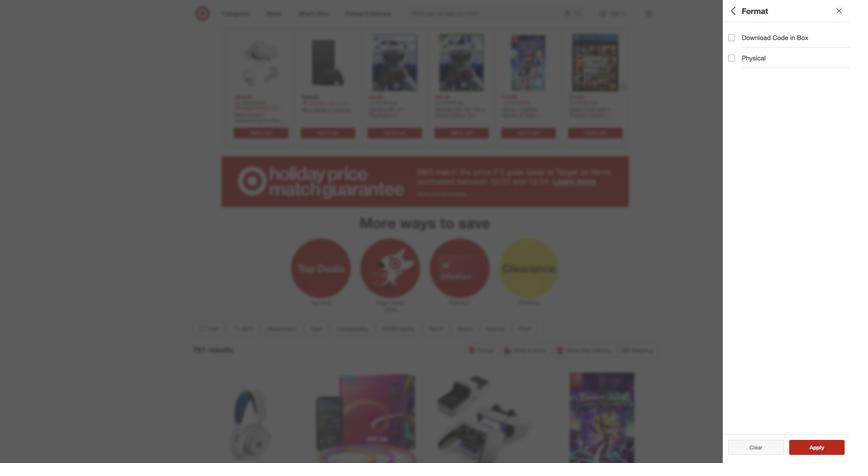 Task type: locate. For each thing, give the bounding box(es) containing it.
1 horizontal spatial playstation
[[569, 118, 593, 124]]

add to cart down 5 at the left top
[[384, 130, 406, 135]]

add to cart button down 4
[[568, 128, 623, 138]]

xbox
[[343, 100, 352, 106], [475, 107, 485, 112], [302, 107, 313, 113]]

add to cart button down all-
[[234, 128, 288, 138]]

1 horizontal spatial type button
[[728, 46, 850, 70]]

add
[[250, 130, 258, 135], [317, 130, 325, 135], [384, 130, 392, 135], [451, 130, 458, 135], [518, 130, 525, 135], [584, 130, 592, 135]]

1 reg from the left
[[235, 100, 241, 105]]

2 horizontal spatial on
[[580, 167, 589, 177]]

0 horizontal spatial series
[[302, 106, 313, 111]]

apply.
[[455, 191, 467, 196]]

1 clear from the left
[[746, 444, 759, 451]]

3 add to cart button from the left
[[367, 128, 422, 138]]

5 reg from the left
[[569, 100, 575, 105]]

0 vertical spatial in
[[790, 34, 795, 41]]

nfl up 'x/xbox' on the top
[[455, 107, 463, 112]]

target inside we'll match the price if it goes lower at target on items purchased between 10/22 and 12/24.
[[556, 167, 578, 177]]

add to cart for madden nfl 24 - xbox series x/xbox one
[[451, 130, 473, 135]]

add to cart button for madden nfl 24 - xbox series x/xbox one
[[434, 128, 489, 138]]

reg inside $34.99 reg $69.99 sale madden nfl 24 - playstation 5
[[369, 100, 375, 105]]

0 horizontal spatial on
[[337, 100, 342, 106]]

1 horizontal spatial $69.99
[[443, 100, 455, 105]]

3 add to cart from the left
[[384, 130, 406, 135]]

genre button
[[423, 321, 449, 336]]

hope
[[524, 113, 536, 118]]

3 add from the left
[[384, 130, 392, 135]]

all filters dialog
[[723, 0, 850, 463]]

on inside we'll match the price if it goes lower at target on items purchased between 10/22 and 12/24.
[[580, 167, 589, 177]]

0 horizontal spatial playstation
[[369, 113, 393, 118]]

by
[[499, 325, 505, 332]]

2 nfl from the left
[[455, 107, 463, 112]]

add for madden nfl 24 - playstation 5
[[384, 130, 392, 135]]

on
[[409, 14, 420, 26], [337, 100, 342, 106], [580, 167, 589, 177]]

sale for madden nfl 24 - xbox series x/xbox one
[[456, 100, 464, 105]]

shop in store button
[[501, 343, 550, 358]]

1 24 from the left
[[398, 107, 403, 112]]

clear inside format dialog
[[750, 444, 763, 451]]

add for xbox series x console
[[317, 130, 325, 135]]

0 vertical spatial type button
[[728, 46, 850, 70]]

playstation inside $14.99 reg $29.99 sale grand theft auto v: premium edition - playstation 4
[[569, 118, 593, 124]]

1 vertical spatial results
[[814, 444, 832, 451]]

1 horizontal spatial xbox
[[343, 100, 352, 106]]

results right 791
[[208, 345, 233, 354]]

sale up rabbids:
[[523, 100, 531, 105]]

madden nfl 24 - xbox series x/xbox one image
[[433, 34, 490, 91]]

1 add to cart from the left
[[250, 130, 272, 135]]

2 vertical spatial in
[[528, 347, 532, 354]]

cart inside $349.99 in cart on xbox series x console
[[329, 100, 336, 106]]

2 reg from the left
[[369, 100, 375, 105]]

2 add from the left
[[317, 130, 325, 135]]

2 horizontal spatial series
[[436, 113, 449, 118]]

1 horizontal spatial 24
[[465, 107, 470, 112]]

1 horizontal spatial nfl
[[455, 107, 463, 112]]

4 sale from the left
[[523, 100, 531, 105]]

v:
[[607, 107, 611, 112]]

add to cart button down "xbox series x console"
[[301, 128, 355, 138]]

meta
[[235, 112, 246, 117]]

0 horizontal spatial one
[[271, 118, 279, 123]]

cart down switch
[[532, 130, 539, 135]]

xbox down $349.99
[[302, 107, 313, 113]]

1 horizontal spatial x
[[329, 107, 332, 113]]

0 horizontal spatial xbox
[[302, 107, 313, 113]]

reg inside $19.99 reg $39.99 sale mario + rabbids: sparks of hope - nintendo switch
[[503, 100, 509, 105]]

0 horizontal spatial type
[[311, 325, 322, 332]]

xbox series x console
[[302, 107, 351, 113]]

4 reg from the left
[[503, 100, 509, 105]]

$69.99 inside $34.99 reg $69.99 sale madden nfl 24 - xbox series x/xbox one
[[443, 100, 455, 105]]

sale inside $34.99 reg $69.99 sale madden nfl 24 - playstation 5
[[389, 100, 397, 105]]

$14.99 reg $29.99 sale grand theft auto v: premium edition - playstation 4
[[569, 94, 611, 124]]

xbox up "xbox series x console"
[[343, 100, 352, 106]]

Include out of stock checkbox
[[728, 361, 735, 368]]

- inside meta quest 2: advanced all-in-one virtual reality headset - 128gb
[[285, 124, 287, 129]]

0 vertical spatial department
[[728, 29, 765, 37]]

5 add to cart from the left
[[518, 130, 539, 135]]

2 sale from the left
[[389, 100, 397, 105]]

type down download code in box option on the top
[[728, 53, 743, 61]]

3 sale from the left
[[456, 100, 464, 105]]

cart for madden nfl 24 - xbox series x/xbox one
[[465, 130, 473, 135]]

items inside we'll match the price if it goes lower at target on items purchased between 10/22 and 12/24.
[[592, 167, 611, 177]]

0 horizontal spatial type button
[[305, 321, 328, 336]]

1 vertical spatial items
[[592, 167, 611, 177]]

sale up 5 at the left top
[[389, 100, 397, 105]]

sale
[[258, 100, 266, 105], [389, 100, 397, 105], [456, 100, 464, 105], [523, 100, 531, 105], [590, 100, 598, 105]]

5
[[394, 113, 397, 118]]

to for grand theft auto v: premium edition - playstation 4
[[593, 130, 597, 135]]

add down 'x/xbox' on the top
[[451, 130, 458, 135]]

the
[[460, 167, 471, 177]]

- for $19.99 reg $39.99 sale mario + rabbids: sparks of hope - nintendo switch
[[537, 113, 539, 118]]

1 sale from the left
[[258, 100, 266, 105]]

type button
[[728, 46, 850, 70], [305, 321, 328, 336]]

5 add to cart button from the left
[[501, 128, 556, 138]]

1 madden from the left
[[369, 107, 386, 112]]

clear for clear all
[[746, 444, 759, 451]]

see
[[803, 444, 812, 451]]

filters
[[740, 6, 761, 15]]

$249.99
[[235, 94, 252, 100]]

$34.99 for madden nfl 24 - xbox series x/xbox one
[[436, 94, 450, 100]]

results for 791 results
[[208, 345, 233, 354]]

govee rgbic led neon rope light 6.5' image
[[314, 373, 418, 463], [314, 373, 418, 463]]

sale up 'x/xbox' on the top
[[456, 100, 464, 105]]

target circle™ offers
[[376, 300, 405, 312]]

steelseries arctis nova 7p wireless gaming headset - white image
[[196, 373, 300, 463], [196, 373, 300, 463]]

5 add from the left
[[518, 130, 525, 135]]

2 madden from the left
[[436, 107, 453, 112]]

1 horizontal spatial $34.99
[[436, 94, 450, 100]]

$34.99 reg $69.99 sale madden nfl 24 - xbox series x/xbox one
[[436, 94, 485, 118]]

nfl
[[388, 107, 397, 112], [455, 107, 463, 112]]

add to cart button down 'x/xbox' on the top
[[434, 128, 489, 138]]

top deals
[[311, 300, 332, 306]]

$34.99
[[369, 94, 383, 100], [436, 94, 450, 100]]

auto
[[596, 107, 606, 112]]

madden
[[369, 107, 386, 112], [436, 107, 453, 112]]

$19.99 reg $39.99 sale mario + rabbids: sparks of hope - nintendo switch
[[503, 94, 539, 124]]

0 horizontal spatial madden
[[369, 107, 386, 112]]

0 horizontal spatial results
[[208, 345, 233, 354]]

2 horizontal spatial in
[[790, 34, 795, 41]]

in inside button
[[528, 347, 532, 354]]

xbox left mario
[[475, 107, 485, 112]]

save
[[458, 214, 491, 232]]

to down "xbox series x console"
[[326, 130, 330, 135]]

1 vertical spatial type button
[[305, 321, 328, 336]]

download code in box
[[742, 34, 809, 41]]

0 vertical spatial target
[[556, 167, 578, 177]]

shipping button
[[619, 343, 657, 358]]

1 horizontal spatial items
[[592, 167, 611, 177]]

0 horizontal spatial nfl
[[388, 107, 397, 112]]

cart up "xbox series x console"
[[329, 100, 336, 106]]

1 horizontal spatial target
[[556, 167, 578, 177]]

box
[[797, 34, 809, 41]]

- for meta quest 2: advanced all-in-one virtual reality headset - 128gb
[[285, 124, 287, 129]]

xbox series x console image
[[299, 34, 357, 91]]

type button down code
[[728, 46, 850, 70]]

Download Code in Box checkbox
[[728, 34, 735, 41]]

0 horizontal spatial department button
[[261, 321, 302, 336]]

1 vertical spatial type
[[311, 325, 322, 332]]

add for grand theft auto v: premium edition - playstation 4
[[584, 130, 592, 135]]

128gb
[[235, 129, 250, 135]]

playstation inside $34.99 reg $69.99 sale madden nfl 24 - playstation 5
[[369, 113, 393, 118]]

1 horizontal spatial results
[[814, 444, 832, 451]]

xbox inside $349.99 in cart on xbox series x console
[[343, 100, 352, 106]]

nfl inside $34.99 reg $69.99 sale madden nfl 24 - xbox series x/xbox one
[[455, 107, 463, 112]]

cart down "xbox series x console"
[[331, 130, 339, 135]]

1 add to cart button from the left
[[234, 128, 288, 138]]

add to cart down the reality
[[250, 130, 272, 135]]

on inside $349.99 in cart on xbox series x console
[[337, 100, 342, 106]]

in inside format dialog
[[790, 34, 795, 41]]

series left 'x/xbox' on the top
[[436, 113, 449, 118]]

reg inside $34.99 reg $69.99 sale madden nfl 24 - xbox series x/xbox one
[[436, 100, 442, 105]]

in left box on the right
[[790, 34, 795, 41]]

clear
[[746, 444, 759, 451], [750, 444, 763, 451]]

insten charging station for ps5 controller - dual charger & dock with led indicator for sony playstation 5, gaming accessories, white image
[[432, 373, 536, 463], [432, 373, 536, 463]]

sale inside $34.99 reg $69.99 sale madden nfl 24 - xbox series x/xbox one
[[456, 100, 464, 105]]

add to cart button
[[234, 128, 288, 138], [301, 128, 355, 138], [367, 128, 422, 138], [434, 128, 489, 138], [501, 128, 556, 138], [568, 128, 623, 138]]

on right learn
[[580, 167, 589, 177]]

nfl inside $34.99 reg $69.99 sale madden nfl 24 - playstation 5
[[388, 107, 397, 112]]

to down 5 at the left top
[[393, 130, 397, 135]]

4 add to cart from the left
[[451, 130, 473, 135]]

add to cart button for grand theft auto v: premium edition - playstation 4
[[568, 128, 623, 138]]

1 vertical spatial in
[[324, 100, 328, 106]]

all-
[[258, 118, 265, 123]]

1 nfl from the left
[[388, 107, 397, 112]]

0 horizontal spatial x
[[315, 106, 317, 111]]

1 vertical spatial department button
[[261, 321, 302, 336]]

purchased
[[417, 177, 455, 186]]

2 add to cart from the left
[[317, 130, 339, 135]]

shop in store
[[514, 347, 546, 354]]

pickup button
[[465, 343, 498, 358]]

0 vertical spatial on
[[409, 14, 420, 26]]

10/22
[[490, 177, 511, 186]]

0 horizontal spatial in
[[324, 100, 328, 106]]

add to cart down 'x/xbox' on the top
[[451, 130, 473, 135]]

in inside $349.99 in cart on xbox series x console
[[324, 100, 328, 106]]

6 add from the left
[[584, 130, 592, 135]]

sort
[[243, 325, 253, 332]]

4
[[595, 118, 597, 124]]

to down 4
[[593, 130, 597, 135]]

target right at
[[556, 167, 578, 177]]

one inside $34.99 reg $69.99 sale madden nfl 24 - xbox series x/xbox one
[[467, 113, 476, 118]]

clear button
[[728, 440, 784, 455]]

results inside button
[[814, 444, 832, 451]]

add down "xbox series x console"
[[317, 130, 325, 135]]

type
[[728, 53, 743, 61], [311, 325, 322, 332]]

add to cart down "xbox series x console"
[[317, 130, 339, 135]]

on up "xbox series x console"
[[337, 100, 342, 106]]

sale inside $19.99 reg $39.99 sale mario + rabbids: sparks of hope - nintendo switch
[[523, 100, 531, 105]]

on left top on the top of the page
[[409, 14, 420, 26]]

series down $349.99
[[314, 107, 328, 113]]

one right 'x/xbox' on the top
[[467, 113, 476, 118]]

clear inside "all filters" dialog
[[746, 444, 759, 451]]

samba de amigo: party central - nintendo switch image
[[550, 373, 655, 463], [550, 373, 655, 463]]

playstation left 5 at the left top
[[369, 113, 393, 118]]

1 horizontal spatial department
[[728, 29, 765, 37]]

add to cart for madden nfl 24 - playstation 5
[[384, 130, 406, 135]]

1 horizontal spatial department button
[[728, 22, 850, 46]]

cart down edition
[[598, 130, 606, 135]]

cart down 'x/xbox' on the top
[[465, 130, 473, 135]]

apply
[[810, 444, 824, 451]]

$69.99 inside $34.99 reg $69.99 sale madden nfl 24 - playstation 5
[[376, 100, 388, 105]]

3 reg from the left
[[436, 100, 442, 105]]

add to cart button for meta quest 2: advanced all-in-one virtual reality headset - 128gb
[[234, 128, 288, 138]]

1 $34.99 from the left
[[369, 94, 383, 100]]

2 24 from the left
[[465, 107, 470, 112]]

1 horizontal spatial one
[[467, 113, 476, 118]]

type down top
[[311, 325, 322, 332]]

switch
[[523, 118, 538, 124]]

2 $69.99 from the left
[[443, 100, 455, 105]]

to down switch
[[526, 130, 530, 135]]

add to cart down switch
[[518, 130, 539, 135]]

one up headset
[[271, 118, 279, 123]]

sale for mario + rabbids: sparks of hope - nintendo switch
[[523, 100, 531, 105]]

series down $499.99
[[302, 106, 313, 111]]

2 $34.99 from the left
[[436, 94, 450, 100]]

6 add to cart from the left
[[584, 130, 606, 135]]

2 horizontal spatial xbox
[[475, 107, 485, 112]]

type button down top
[[305, 321, 328, 336]]

$349.99
[[309, 100, 323, 106]]

in for shop in store
[[528, 347, 532, 354]]

add to cart for meta quest 2: advanced all-in-one virtual reality headset - 128gb
[[250, 130, 272, 135]]

cart for mario + rabbids: sparks of hope - nintendo switch
[[532, 130, 539, 135]]

24 inside $34.99 reg $69.99 sale madden nfl 24 - playstation 5
[[398, 107, 403, 112]]

reg
[[235, 100, 241, 105], [369, 100, 375, 105], [436, 100, 442, 105], [503, 100, 509, 105], [569, 100, 575, 105]]

madden inside $34.99 reg $69.99 sale madden nfl 24 - xbox series x/xbox one
[[436, 107, 453, 112]]

esrb
[[383, 325, 397, 332]]

sale inside $14.99 reg $29.99 sale grand theft auto v: premium edition - playstation 4
[[590, 100, 598, 105]]

nfl up 5 at the left top
[[388, 107, 397, 112]]

all filters
[[728, 6, 761, 15]]

6 add to cart button from the left
[[568, 128, 623, 138]]

sale up theft
[[590, 100, 598, 105]]

0 horizontal spatial $69.99
[[376, 100, 388, 105]]

results right see at the bottom right of the page
[[814, 444, 832, 451]]

add to cart button down switch
[[501, 128, 556, 138]]

0 horizontal spatial items
[[441, 14, 467, 26]]

add to cart button for madden nfl 24 - playstation 5
[[367, 128, 422, 138]]

to for madden nfl 24 - xbox series x/xbox one
[[460, 130, 464, 135]]

$34.99 inside $34.99 reg $69.99 sale madden nfl 24 - playstation 5
[[369, 94, 383, 100]]

1 horizontal spatial series
[[314, 107, 328, 113]]

$299.99
[[242, 100, 257, 105]]

to
[[259, 130, 263, 135], [326, 130, 330, 135], [393, 130, 397, 135], [460, 130, 464, 135], [526, 130, 530, 135], [593, 130, 597, 135], [440, 214, 454, 232]]

1 add from the left
[[250, 130, 258, 135]]

madden inside $34.99 reg $69.99 sale madden nfl 24 - playstation 5
[[369, 107, 386, 112]]

4 add from the left
[[451, 130, 458, 135]]

add to cart down 4
[[584, 130, 606, 135]]

x inside $349.99 in cart on xbox series x console
[[315, 106, 317, 111]]

- inside $34.99 reg $69.99 sale madden nfl 24 - playstation 5
[[404, 107, 406, 112]]

0 vertical spatial items
[[441, 14, 467, 26]]

day
[[581, 347, 591, 354]]

add to cart button down 5 at the left top
[[367, 128, 422, 138]]

24
[[398, 107, 403, 112], [465, 107, 470, 112]]

$34.99 inside $34.99 reg $69.99 sale madden nfl 24 - xbox series x/xbox one
[[436, 94, 450, 100]]

add to cart button for mario + rabbids: sparks of hope - nintendo switch
[[501, 128, 556, 138]]

- inside $14.99 reg $29.99 sale grand theft auto v: premium edition - playstation 4
[[606, 113, 608, 118]]

1 vertical spatial on
[[337, 100, 342, 106]]

genre
[[429, 325, 443, 332]]

0 vertical spatial type
[[728, 53, 743, 61]]

add down the reality
[[250, 130, 258, 135]]

grand theft auto v: premium edition - playstation 4 image
[[567, 34, 624, 91]]

target up offers
[[376, 300, 389, 306]]

1 $69.99 from the left
[[376, 100, 388, 105]]

virtual
[[235, 124, 249, 129]]

x
[[315, 106, 317, 111], [329, 107, 332, 113]]

$69.99 for 5
[[376, 100, 388, 105]]

cart for xbox series x console
[[331, 130, 339, 135]]

results for see results
[[814, 444, 832, 451]]

4 add to cart button from the left
[[434, 128, 489, 138]]

nfl for 5
[[388, 107, 397, 112]]

1 horizontal spatial type
[[728, 53, 743, 61]]

2 add to cart button from the left
[[301, 128, 355, 138]]

console
[[318, 106, 333, 111], [333, 107, 351, 113]]

2 vertical spatial on
[[580, 167, 589, 177]]

add to cart for grand theft auto v: premium edition - playstation 4
[[584, 130, 606, 135]]

24 inside $34.99 reg $69.99 sale madden nfl 24 - xbox series x/xbox one
[[465, 107, 470, 112]]

cart for meta quest 2: advanced all-in-one virtual reality headset - 128gb
[[264, 130, 272, 135]]

5 sale from the left
[[590, 100, 598, 105]]

and
[[513, 177, 526, 186]]

add down switch
[[518, 130, 525, 135]]

in up "xbox series x console"
[[324, 100, 328, 106]]

2 clear from the left
[[750, 444, 763, 451]]

add to cart button for xbox series x console
[[301, 128, 355, 138]]

headset
[[266, 124, 283, 129]]

cart down headset
[[264, 130, 272, 135]]

clear all button
[[728, 440, 784, 455]]

1 vertical spatial department
[[267, 325, 296, 332]]

1 horizontal spatial madden
[[436, 107, 453, 112]]

0 horizontal spatial target
[[376, 300, 389, 306]]

cart for grand theft auto v: premium edition - playstation 4
[[598, 130, 606, 135]]

cart down $34.99 reg $69.99 sale madden nfl 24 - playstation 5
[[398, 130, 406, 135]]

0 horizontal spatial 24
[[398, 107, 403, 112]]

0 horizontal spatial $34.99
[[369, 94, 383, 100]]

reg for mario + rabbids: sparks of hope - nintendo switch
[[503, 100, 509, 105]]

playstation down premium
[[569, 118, 593, 124]]

add down edition
[[584, 130, 592, 135]]

we'll
[[417, 167, 433, 177]]

madden for madden nfl 24 - xbox series x/xbox one
[[436, 107, 453, 112]]

1 vertical spatial target
[[376, 300, 389, 306]]

ways
[[400, 214, 436, 232]]

one
[[467, 113, 476, 118], [271, 118, 279, 123]]

sale up 2:
[[258, 100, 266, 105]]

between
[[457, 177, 488, 186]]

reg inside $14.99 reg $29.99 sale grand theft auto v: premium edition - playstation 4
[[569, 100, 575, 105]]

add down $34.99 reg $69.99 sale madden nfl 24 - playstation 5
[[384, 130, 392, 135]]

0 vertical spatial results
[[208, 345, 233, 354]]

791
[[193, 345, 206, 354]]

nfl for series
[[455, 107, 463, 112]]

to down 'x/xbox' on the top
[[460, 130, 464, 135]]

in left store
[[528, 347, 532, 354]]

- inside $19.99 reg $39.99 sale mario + rabbids: sparks of hope - nintendo switch
[[537, 113, 539, 118]]

items
[[441, 14, 467, 26], [592, 167, 611, 177]]

1 horizontal spatial in
[[528, 347, 532, 354]]

in
[[790, 34, 795, 41], [324, 100, 328, 106], [528, 347, 532, 354]]

to down the reality
[[259, 130, 263, 135]]



Task type: describe. For each thing, give the bounding box(es) containing it.
see results
[[803, 444, 832, 451]]

type inside "all filters" dialog
[[728, 53, 743, 61]]

$39.99
[[510, 100, 522, 105]]

mario + rabbids: sparks of hope - nintendo switch image
[[500, 34, 557, 91]]

console inside $349.99 in cart on xbox series x console
[[318, 106, 333, 111]]

1 horizontal spatial on
[[409, 14, 420, 26]]

grand
[[569, 107, 583, 112]]

compatibility button
[[331, 321, 374, 336]]

sale for grand theft auto v: premium edition - playstation 4
[[590, 100, 598, 105]]

+
[[516, 107, 519, 112]]

add to cart for mario + rabbids: sparks of hope - nintendo switch
[[518, 130, 539, 135]]

0 horizontal spatial department
[[267, 325, 296, 332]]

top
[[311, 300, 318, 306]]

sold by
[[487, 325, 505, 332]]

sold
[[487, 325, 498, 332]]

$19.99
[[503, 94, 517, 100]]

reg for madden nfl 24 - xbox series x/xbox one
[[436, 100, 442, 105]]

$499.99
[[302, 94, 319, 100]]

xbox inside $34.99 reg $69.99 sale madden nfl 24 - xbox series x/xbox one
[[475, 107, 485, 112]]

add for mario + rabbids: sparks of hope - nintendo switch
[[518, 130, 525, 135]]

in for $349.99 in cart on xbox series x console
[[324, 100, 328, 106]]

$29.99
[[577, 100, 589, 105]]

top deals link
[[286, 237, 356, 306]]

department inside "all filters" dialog
[[728, 29, 765, 37]]

$34.99 reg $69.99 sale madden nfl 24 - playstation 5
[[369, 94, 406, 118]]

add to cart for xbox series x console
[[317, 130, 339, 135]]

match
[[436, 167, 458, 177]]

791 results
[[193, 345, 233, 354]]

one inside meta quest 2: advanced all-in-one virtual reality headset - 128gb
[[271, 118, 279, 123]]

filter button
[[193, 321, 225, 336]]

cart for madden nfl 24 - playstation 5
[[398, 130, 406, 135]]

goes
[[506, 167, 524, 177]]

0 vertical spatial department button
[[728, 22, 850, 46]]

it
[[500, 167, 504, 177]]

search button
[[572, 6, 588, 22]]

same day delivery button
[[553, 343, 616, 358]]

reg for grand theft auto v: premium edition - playstation 4
[[569, 100, 575, 105]]

madden for madden nfl 24 - playstation 5
[[369, 107, 386, 112]]

meta quest 2: advanced all-in-one virtual reality headset - 128gb
[[235, 112, 287, 135]]

to left save
[[440, 214, 454, 232]]

all
[[728, 6, 738, 15]]

sale inside $249.99 reg $299.99 sale
[[258, 100, 266, 105]]

redcard™ link
[[425, 237, 495, 306]]

premium
[[569, 113, 588, 118]]

to for mario + rabbids: sparks of hope - nintendo switch
[[526, 130, 530, 135]]

if
[[494, 167, 498, 177]]

more
[[360, 214, 396, 232]]

of
[[519, 113, 523, 118]]

- for $14.99 reg $29.99 sale grand theft auto v: premium edition - playstation 4
[[606, 113, 608, 118]]

$34.99 for madden nfl 24 - playstation 5
[[369, 94, 383, 100]]

some
[[417, 191, 430, 196]]

exclusions
[[431, 191, 453, 196]]

24 for playstation
[[398, 107, 403, 112]]

some exclusions apply.
[[417, 191, 467, 196]]

carousel region
[[221, 8, 629, 156]]

redcard™
[[449, 300, 471, 306]]

top
[[423, 14, 439, 26]]

series inside $34.99 reg $69.99 sale madden nfl 24 - xbox series x/xbox one
[[436, 113, 449, 118]]

24 for xbox
[[465, 107, 470, 112]]

apply button
[[789, 440, 845, 455]]

x/xbox
[[450, 113, 466, 118]]

format
[[742, 6, 768, 15]]

$249.99 reg $299.99 sale
[[235, 94, 266, 105]]

to for meta quest 2: advanced all-in-one virtual reality headset - 128gb
[[259, 130, 263, 135]]

physical
[[742, 54, 766, 62]]

compatibility
[[336, 325, 369, 332]]

$69.99 for series
[[443, 100, 455, 105]]

reg for madden nfl 24 - playstation 5
[[369, 100, 375, 105]]

all
[[761, 444, 766, 451]]

more
[[577, 177, 597, 186]]

add for meta quest 2: advanced all-in-one virtual reality headset - 128gb
[[250, 130, 258, 135]]

rabbids:
[[520, 107, 539, 112]]

edition
[[590, 113, 604, 118]]

filter
[[208, 325, 219, 332]]

quest
[[247, 112, 260, 117]]

sold by button
[[481, 321, 511, 336]]

brand button
[[452, 321, 478, 336]]

same day delivery
[[566, 347, 612, 354]]

mario
[[503, 107, 515, 112]]

- inside $34.99 reg $69.99 sale madden nfl 24 - xbox series x/xbox one
[[471, 107, 473, 112]]

esrb rating button
[[377, 321, 420, 336]]

to for madden nfl 24 - playstation 5
[[393, 130, 397, 135]]

sort button
[[227, 321, 259, 336]]

deals
[[320, 300, 332, 306]]

price button
[[513, 321, 537, 336]]

sale for madden nfl 24 - playstation 5
[[389, 100, 397, 105]]

series inside $349.99 in cart on xbox series x console
[[302, 106, 313, 111]]

price
[[473, 167, 491, 177]]

add for madden nfl 24 - xbox series x/xbox one
[[451, 130, 458, 135]]

learn more
[[553, 177, 597, 186]]

rating
[[399, 325, 414, 332]]

target holiday price match guarantee image
[[221, 156, 629, 207]]

theft
[[584, 107, 595, 112]]

to for xbox series x console
[[326, 130, 330, 135]]

save on top items
[[383, 14, 467, 26]]

meta quest 2: advanced all-in-one virtual reality headset - 128gb image
[[232, 34, 290, 91]]

2:
[[261, 112, 265, 117]]

12/24.
[[528, 177, 551, 186]]

target inside target circle™ offers
[[376, 300, 389, 306]]

advanced
[[235, 118, 256, 123]]

in-
[[265, 118, 271, 123]]

clear for clear
[[750, 444, 763, 451]]

items inside carousel "region"
[[441, 14, 467, 26]]

offers
[[384, 307, 397, 312]]

store
[[534, 347, 546, 354]]

save
[[383, 14, 406, 26]]

What can we help you find? suggestions appear below search field
[[408, 6, 577, 21]]

madden nfl 24 - playstation 5 image
[[366, 34, 423, 91]]

reg inside $249.99 reg $299.99 sale
[[235, 100, 241, 105]]

format dialog
[[723, 0, 850, 463]]

lower
[[526, 167, 545, 177]]

Physical checkbox
[[728, 55, 735, 61]]

brand
[[458, 325, 472, 332]]

search
[[572, 11, 588, 18]]

more ways to save
[[360, 214, 491, 232]]

nintendo
[[503, 118, 522, 124]]

pickup
[[478, 347, 494, 354]]

download
[[742, 34, 771, 41]]

clear all
[[746, 444, 766, 451]]



Task type: vqa. For each thing, say whether or not it's contained in the screenshot.


